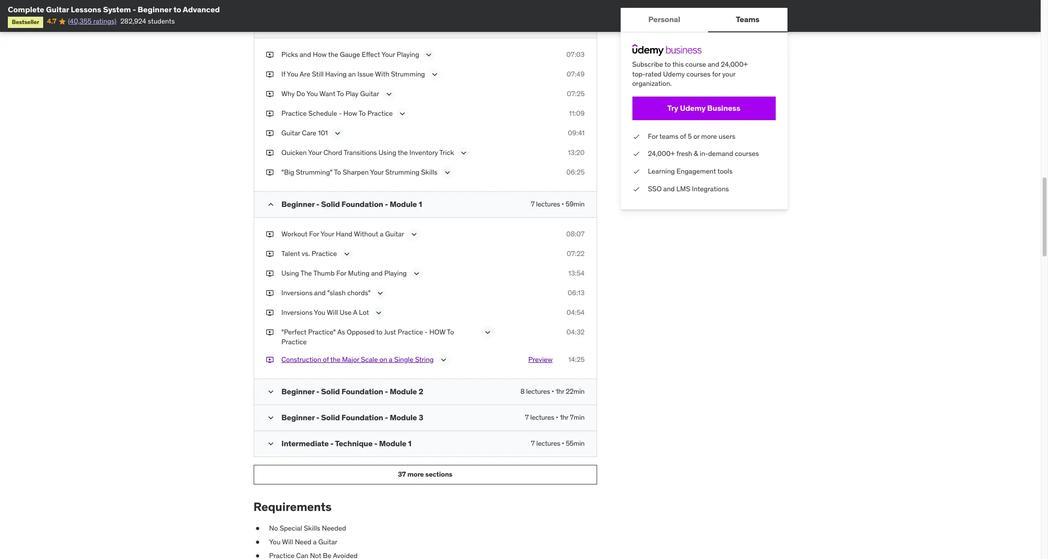Task type: vqa. For each thing, say whether or not it's contained in the screenshot.
Why Do You Want To Play Guitar's Show lecture description image
yes



Task type: locate. For each thing, give the bounding box(es) containing it.
1 horizontal spatial skills
[[421, 168, 438, 177]]

24,000+ fresh & in-demand courses
[[648, 149, 760, 158]]

guitar down needed
[[319, 538, 338, 547]]

- left how
[[425, 328, 428, 337]]

try udemy business
[[668, 103, 741, 113]]

07:25
[[567, 90, 585, 98]]

0 vertical spatial more
[[702, 132, 718, 141]]

282,924
[[120, 17, 146, 26]]

2 vertical spatial small image
[[266, 413, 276, 423]]

skills
[[421, 168, 438, 177], [304, 525, 320, 534]]

guitar right 'play' at the left top of the page
[[360, 90, 379, 98]]

08:07
[[567, 230, 585, 239]]

1 foundation from the top
[[342, 200, 384, 209]]

quicken your chord transitions using the inventory trick
[[282, 149, 454, 157]]

2 small image from the top
[[266, 387, 276, 397]]

the left inventory
[[398, 149, 408, 157]]

and left '"slash'
[[314, 289, 326, 298]]

using right transitions
[[379, 149, 397, 157]]

small image
[[266, 200, 276, 210], [266, 387, 276, 397], [266, 413, 276, 423]]

2 horizontal spatial for
[[648, 132, 659, 141]]

and right muting
[[371, 269, 383, 278]]

"perfect practice" as opposed to just practice - how to practice
[[282, 328, 454, 347]]

1 solid from the top
[[321, 200, 340, 209]]

udemy inside subscribe to this course and 24,000+ top‑rated udemy courses for your organization.
[[664, 70, 685, 78]]

teams
[[660, 132, 679, 141]]

your right sharpen
[[370, 168, 384, 177]]

show lecture description image for guitar care 101
[[333, 129, 343, 139]]

2 vertical spatial for
[[337, 269, 347, 278]]

1hr
[[556, 387, 565, 396], [560, 413, 569, 422]]

24,000+ up learning
[[648, 149, 675, 158]]

0 vertical spatial small image
[[266, 200, 276, 210]]

lectures right the 8
[[527, 387, 551, 396]]

a right without
[[380, 230, 384, 239]]

learning
[[648, 167, 675, 176]]

chords"
[[348, 289, 371, 298]]

skills down inventory
[[421, 168, 438, 177]]

xsmall image
[[266, 50, 274, 60], [266, 90, 274, 99], [266, 129, 274, 139], [266, 149, 274, 158], [633, 149, 641, 159], [633, 184, 641, 194], [266, 250, 274, 259], [266, 269, 274, 279], [266, 289, 274, 299], [266, 309, 274, 318], [254, 525, 261, 534], [254, 538, 261, 548]]

issue
[[358, 70, 374, 79]]

foundation up without
[[342, 200, 384, 209]]

tab list
[[621, 8, 788, 32]]

1 horizontal spatial using
[[379, 149, 397, 157]]

you down the no
[[269, 538, 281, 547]]

• left 7min on the bottom right of the page
[[556, 413, 559, 422]]

of left 5
[[681, 132, 687, 141]]

to left this
[[665, 60, 671, 69]]

- up the 282,924
[[133, 4, 136, 14]]

1 vertical spatial of
[[323, 355, 329, 364]]

1 vertical spatial inversions
[[282, 309, 313, 317]]

0 horizontal spatial to
[[174, 4, 181, 14]]

1 horizontal spatial how
[[344, 109, 358, 118]]

practice"
[[308, 328, 336, 337]]

- down the on
[[385, 387, 388, 397]]

0 horizontal spatial courses
[[687, 70, 711, 78]]

use
[[340, 309, 352, 317]]

play
[[346, 90, 359, 98]]

1 vertical spatial small image
[[266, 387, 276, 397]]

3
[[419, 413, 424, 423]]

04:32
[[567, 328, 585, 337]]

1 vertical spatial will
[[282, 538, 293, 547]]

will down the special
[[282, 538, 293, 547]]

opposed
[[347, 328, 375, 337]]

1 vertical spatial how
[[344, 109, 358, 118]]

2 solid from the top
[[321, 387, 340, 397]]

0 vertical spatial 7
[[531, 200, 535, 209]]

for right workout at the left
[[309, 230, 319, 239]]

solid for beginner - solid foundation - module 1
[[321, 200, 340, 209]]

0 vertical spatial inversions
[[282, 289, 313, 298]]

for
[[648, 132, 659, 141], [309, 230, 319, 239], [337, 269, 347, 278]]

to inside "perfect practice" as opposed to just practice - how to practice
[[447, 328, 454, 337]]

1 horizontal spatial for
[[337, 269, 347, 278]]

• left 59min
[[562, 200, 565, 209]]

more inside 37 more sections button
[[408, 471, 424, 479]]

- down "big strumming" to sharpen your strumming skills
[[385, 200, 388, 209]]

2 foundation from the top
[[342, 387, 384, 397]]

- right 'technique'
[[375, 439, 378, 449]]

3 small image from the top
[[266, 413, 276, 423]]

2
[[419, 387, 424, 397]]

try udemy business link
[[633, 97, 776, 120]]

13:54
[[569, 269, 585, 278]]

4.7
[[47, 17, 57, 26]]

special
[[280, 525, 302, 534]]

24,000+
[[721, 60, 748, 69], [648, 149, 675, 158]]

1 horizontal spatial more
[[702, 132, 718, 141]]

inversions you will use a lot
[[282, 309, 369, 317]]

show lecture description image for "perfect practice" as opposed to just practice - how to practice
[[483, 328, 493, 338]]

3 solid from the top
[[321, 413, 340, 423]]

to left just
[[377, 328, 383, 337]]

for teams of 5 or more users
[[648, 132, 736, 141]]

xsmall image for "big strumming" to sharpen your strumming skills
[[266, 168, 274, 178]]

small image for beginner - solid foundation - module 2
[[266, 387, 276, 397]]

will left the use
[[327, 309, 338, 317]]

24,000+ up your
[[721, 60, 748, 69]]

on
[[380, 355, 388, 364]]

teams
[[737, 14, 760, 24]]

courses down course
[[687, 70, 711, 78]]

xsmall image
[[266, 70, 274, 80], [266, 109, 274, 119], [633, 132, 641, 142], [633, 167, 641, 177], [266, 168, 274, 178], [266, 230, 274, 240], [266, 328, 274, 338], [266, 355, 274, 365], [254, 552, 261, 560]]

inversions
[[282, 289, 313, 298], [282, 309, 313, 317]]

1 vertical spatial 7
[[525, 413, 529, 422]]

1 vertical spatial courses
[[735, 149, 760, 158]]

tab list containing personal
[[621, 8, 788, 32]]

(40,355
[[68, 17, 92, 26]]

just
[[384, 328, 396, 337]]

22min
[[566, 387, 585, 396]]

07:49
[[567, 70, 585, 79]]

courses
[[687, 70, 711, 78], [735, 149, 760, 158]]

0 horizontal spatial will
[[282, 538, 293, 547]]

0 vertical spatial 1hr
[[556, 387, 565, 396]]

1 horizontal spatial will
[[327, 309, 338, 317]]

beginner up intermediate on the left bottom of page
[[282, 413, 315, 423]]

how down 'play' at the left top of the page
[[344, 109, 358, 118]]

solid up intermediate - technique - module 1
[[321, 413, 340, 423]]

how up still
[[313, 50, 327, 59]]

for right the thumb
[[337, 269, 347, 278]]

teams button
[[709, 8, 788, 31]]

udemy
[[664, 70, 685, 78], [680, 103, 706, 113]]

xsmall image for workout for your hand without a guitar
[[266, 230, 274, 240]]

your
[[382, 50, 395, 59], [308, 149, 322, 157], [370, 168, 384, 177], [321, 230, 334, 239]]

0 vertical spatial udemy
[[664, 70, 685, 78]]

0 horizontal spatial using
[[282, 269, 299, 278]]

2 vertical spatial foundation
[[342, 413, 384, 423]]

06:25
[[567, 168, 585, 177]]

scale
[[361, 355, 378, 364]]

you right do
[[307, 90, 318, 98]]

to up students
[[174, 4, 181, 14]]

and right picks
[[300, 50, 311, 59]]

complete guitar lessons system - beginner to advanced
[[8, 4, 220, 14]]

(40,355 ratings)
[[68, 17, 116, 26]]

picks and how the gauge effect your playing
[[282, 50, 420, 59]]

to right how
[[447, 328, 454, 337]]

xsmall image for "perfect practice" as opposed to just practice - how to practice
[[266, 328, 274, 338]]

a
[[380, 230, 384, 239], [389, 355, 393, 364], [313, 538, 317, 547]]

1 inversions from the top
[[282, 289, 313, 298]]

with
[[375, 70, 390, 79]]

lectures for 2
[[527, 387, 551, 396]]

7 down the 8 lectures • 1hr 22min
[[525, 413, 529, 422]]

small image for beginner - solid foundation - module 3
[[266, 413, 276, 423]]

beginner up workout at the left
[[282, 200, 315, 209]]

of
[[681, 132, 687, 141], [323, 355, 329, 364]]

"slash
[[328, 289, 346, 298]]

more right 'or'
[[702, 132, 718, 141]]

you
[[287, 70, 298, 79], [307, 90, 318, 98], [314, 309, 326, 317], [269, 538, 281, 547]]

lot
[[359, 309, 369, 317]]

for left teams
[[648, 132, 659, 141]]

and up for
[[708, 60, 720, 69]]

thumb
[[314, 269, 335, 278]]

module for 3
[[390, 413, 417, 423]]

0 vertical spatial a
[[380, 230, 384, 239]]

0 vertical spatial 1
[[419, 200, 422, 209]]

solid for beginner - solid foundation - module 2
[[321, 387, 340, 397]]

2 inversions from the top
[[282, 309, 313, 317]]

why do you want to play guitar
[[282, 90, 379, 98]]

1 horizontal spatial courses
[[735, 149, 760, 158]]

1hr left 22min
[[556, 387, 565, 396]]

try
[[668, 103, 679, 113]]

0 horizontal spatial skills
[[304, 525, 320, 534]]

1 vertical spatial more
[[408, 471, 424, 479]]

beginner down construction
[[282, 387, 315, 397]]

0 vertical spatial playing
[[397, 50, 420, 59]]

inversions up "perfect
[[282, 309, 313, 317]]

inversions down the
[[282, 289, 313, 298]]

group
[[254, 0, 597, 12]]

0 vertical spatial for
[[648, 132, 659, 141]]

8 lectures • 1hr 22min
[[521, 387, 585, 396]]

playing right muting
[[385, 269, 407, 278]]

•
[[562, 200, 565, 209], [552, 387, 555, 396], [556, 413, 559, 422], [562, 439, 565, 448]]

udemy down this
[[664, 70, 685, 78]]

24,000+ inside subscribe to this course and 24,000+ top‑rated udemy courses for your organization.
[[721, 60, 748, 69]]

of right construction
[[323, 355, 329, 364]]

lectures for 3
[[531, 413, 555, 422]]

solid up workout for your hand without a guitar
[[321, 200, 340, 209]]

show lecture description image for quicken your chord transitions using the inventory trick
[[459, 149, 469, 158]]

module for 1
[[390, 200, 417, 209]]

how
[[313, 50, 327, 59], [344, 109, 358, 118]]

skills up you will need a guitar
[[304, 525, 320, 534]]

2 vertical spatial the
[[331, 355, 341, 364]]

1 vertical spatial 24,000+
[[648, 149, 675, 158]]

0 horizontal spatial 24,000+
[[648, 149, 675, 158]]

1 vertical spatial strumming
[[386, 168, 420, 177]]

- left 3
[[385, 413, 388, 423]]

0 horizontal spatial more
[[408, 471, 424, 479]]

- left 'technique'
[[331, 439, 334, 449]]

2 vertical spatial solid
[[321, 413, 340, 423]]

more right 37
[[408, 471, 424, 479]]

1 vertical spatial solid
[[321, 387, 340, 397]]

1 vertical spatial 1hr
[[560, 413, 569, 422]]

integrations
[[693, 184, 730, 193]]

and right sso
[[664, 184, 675, 193]]

0 vertical spatial courses
[[687, 70, 711, 78]]

foundation for 1
[[342, 200, 384, 209]]

0 vertical spatial to
[[174, 4, 181, 14]]

- inside "perfect practice" as opposed to just practice - how to practice
[[425, 328, 428, 337]]

0 vertical spatial how
[[313, 50, 327, 59]]

show lecture description image
[[430, 70, 440, 80], [398, 109, 408, 119], [459, 149, 469, 158], [409, 230, 419, 240], [412, 269, 422, 279], [376, 289, 386, 299]]

1 vertical spatial a
[[389, 355, 393, 364]]

preview
[[529, 355, 553, 364]]

1 vertical spatial to
[[665, 60, 671, 69]]

7 for 1
[[531, 200, 535, 209]]

the left major
[[331, 355, 341, 364]]

1 vertical spatial the
[[398, 149, 408, 157]]

• for 2
[[552, 387, 555, 396]]

strumming down inventory
[[386, 168, 420, 177]]

0 vertical spatial 24,000+
[[721, 60, 748, 69]]

1 horizontal spatial 1
[[419, 200, 422, 209]]

show lecture description image for "big strumming" to sharpen your strumming skills
[[443, 168, 453, 178]]

talent vs. practice
[[282, 250, 337, 259]]

a right the on
[[389, 355, 393, 364]]

0 horizontal spatial a
[[313, 538, 317, 547]]

1 horizontal spatial 24,000+
[[721, 60, 748, 69]]

0 vertical spatial foundation
[[342, 200, 384, 209]]

0 vertical spatial of
[[681, 132, 687, 141]]

the
[[328, 50, 339, 59], [398, 149, 408, 157], [331, 355, 341, 364]]

show lecture description image for picks and how the gauge effect your playing
[[424, 50, 434, 60]]

module
[[390, 200, 417, 209], [390, 387, 417, 397], [390, 413, 417, 423], [379, 439, 407, 449]]

strumming right with
[[391, 70, 425, 79]]

complete
[[8, 4, 44, 14]]

chord
[[324, 149, 343, 157]]

the left gauge
[[328, 50, 339, 59]]

schedule
[[309, 109, 337, 118]]

picks
[[282, 50, 298, 59]]

7 down 7 lectures • 1hr 7min
[[532, 439, 535, 448]]

1hr left 7min on the bottom right of the page
[[560, 413, 569, 422]]

0 horizontal spatial of
[[323, 355, 329, 364]]

0 horizontal spatial 1
[[408, 439, 412, 449]]

2 vertical spatial a
[[313, 538, 317, 547]]

beginner - solid foundation - module 2
[[282, 387, 424, 397]]

need
[[295, 538, 312, 547]]

7 left 59min
[[531, 200, 535, 209]]

• left 22min
[[552, 387, 555, 396]]

1 horizontal spatial to
[[377, 328, 383, 337]]

and for chords"
[[314, 289, 326, 298]]

foundation up 'technique'
[[342, 413, 384, 423]]

foundation up beginner - solid foundation - module 3
[[342, 387, 384, 397]]

09:41
[[568, 129, 585, 138]]

solid up beginner - solid foundation - module 3
[[321, 387, 340, 397]]

0 horizontal spatial how
[[313, 50, 327, 59]]

7 lectures • 1hr 7min
[[525, 413, 585, 422]]

a right need
[[313, 538, 317, 547]]

ratings)
[[93, 17, 116, 26]]

- right schedule
[[339, 109, 342, 118]]

lectures down the 8 lectures • 1hr 22min
[[531, 413, 555, 422]]

0 vertical spatial solid
[[321, 200, 340, 209]]

udemy right try
[[680, 103, 706, 113]]

"big strumming" to sharpen your strumming skills
[[282, 168, 438, 177]]

playing right the effect
[[397, 50, 420, 59]]

subscribe to this course and 24,000+ top‑rated udemy courses for your organization.
[[633, 60, 748, 88]]

7 lectures • 55min
[[532, 439, 585, 448]]

business
[[708, 103, 741, 113]]

lectures left 59min
[[537, 200, 561, 209]]

using left the
[[282, 269, 299, 278]]

1 vertical spatial foundation
[[342, 387, 384, 397]]

2 horizontal spatial to
[[665, 60, 671, 69]]

show lecture description image
[[424, 50, 434, 60], [384, 90, 394, 99], [333, 129, 343, 139], [443, 168, 453, 178], [342, 250, 352, 260], [374, 309, 384, 318], [483, 328, 493, 338], [439, 355, 449, 365]]

1hr for beginner - solid foundation - module 2
[[556, 387, 565, 396]]

courses right the demand on the top of page
[[735, 149, 760, 158]]

guitar
[[46, 4, 69, 14], [360, 90, 379, 98], [282, 129, 301, 138], [385, 230, 405, 239], [319, 538, 338, 547]]

1 small image from the top
[[266, 200, 276, 210]]

3 foundation from the top
[[342, 413, 384, 423]]

practice down "why"
[[282, 109, 307, 118]]

talent
[[282, 250, 300, 259]]

0 horizontal spatial for
[[309, 230, 319, 239]]

2 vertical spatial to
[[377, 328, 383, 337]]

0 vertical spatial using
[[379, 149, 397, 157]]

xsmall image for construction of the major scale on a single string
[[266, 355, 274, 365]]

to
[[174, 4, 181, 14], [665, 60, 671, 69], [377, 328, 383, 337]]



Task type: describe. For each thing, give the bounding box(es) containing it.
&
[[694, 149, 699, 158]]

lectures down 7 lectures • 1hr 7min
[[537, 439, 561, 448]]

to left sharpen
[[334, 168, 341, 177]]

"perfect
[[282, 328, 307, 337]]

small image for beginner - solid foundation - module 1
[[266, 200, 276, 210]]

construction
[[282, 355, 321, 364]]

organization.
[[633, 79, 672, 88]]

5
[[688, 132, 692, 141]]

why
[[282, 90, 295, 98]]

how
[[430, 328, 446, 337]]

37
[[398, 471, 406, 479]]

7min
[[570, 413, 585, 422]]

1 vertical spatial skills
[[304, 525, 320, 534]]

construction of the major scale on a single string
[[282, 355, 434, 364]]

and for integrations
[[664, 184, 675, 193]]

• for 1
[[562, 200, 565, 209]]

inventory
[[410, 149, 438, 157]]

beginner - solid foundation - module 3
[[282, 413, 424, 423]]

transitions
[[344, 149, 377, 157]]

practice down "perfect
[[282, 338, 307, 347]]

you up the practice"
[[314, 309, 326, 317]]

strumming"
[[296, 168, 333, 177]]

are
[[300, 70, 311, 79]]

14:25
[[569, 355, 585, 364]]

trick
[[440, 149, 454, 157]]

you will need a guitar
[[269, 538, 338, 547]]

practice right just
[[398, 328, 423, 337]]

show lecture description image for construction of the major scale on a single string
[[439, 355, 449, 365]]

1 vertical spatial using
[[282, 269, 299, 278]]

effect
[[362, 50, 380, 59]]

practice schedule - how to practice
[[282, 109, 393, 118]]

to down why do you want to play guitar
[[359, 109, 366, 118]]

string
[[415, 355, 434, 364]]

show lecture description image for why do you want to play guitar
[[384, 90, 394, 99]]

1 vertical spatial 1
[[408, 439, 412, 449]]

- down construction
[[317, 387, 320, 397]]

show lecture description image for using the thumb for muting and playing
[[412, 269, 422, 279]]

07:03
[[567, 50, 585, 59]]

fresh
[[677, 149, 693, 158]]

workout for your hand without a guitar
[[282, 230, 405, 239]]

demand
[[709, 149, 734, 158]]

to left 'play' at the left top of the page
[[337, 90, 344, 98]]

101
[[318, 129, 328, 138]]

1 vertical spatial udemy
[[680, 103, 706, 113]]

guitar up 4.7
[[46, 4, 69, 14]]

foundation for 3
[[342, 413, 384, 423]]

show lecture description image for workout for your hand without a guitar
[[409, 230, 419, 240]]

show lecture description image for inversions and "slash chords"
[[376, 289, 386, 299]]

single
[[394, 355, 414, 364]]

tools
[[718, 167, 733, 176]]

a
[[353, 309, 358, 317]]

07:22
[[567, 250, 585, 259]]

show lecture description image for inversions you will use a lot
[[374, 309, 384, 318]]

8
[[521, 387, 525, 396]]

module for 2
[[390, 387, 417, 397]]

7 for 3
[[525, 413, 529, 422]]

xsmall image for practice schedule - how to practice
[[266, 109, 274, 119]]

in-
[[700, 149, 709, 158]]

course
[[686, 60, 707, 69]]

- down "strumming""
[[317, 200, 320, 209]]

1 vertical spatial for
[[309, 230, 319, 239]]

your right the effect
[[382, 50, 395, 59]]

major
[[342, 355, 360, 364]]

advanced
[[183, 4, 220, 14]]

an
[[349, 70, 356, 79]]

courses inside subscribe to this course and 24,000+ top‑rated udemy courses for your organization.
[[687, 70, 711, 78]]

show lecture description image for talent vs. practice
[[342, 250, 352, 260]]

1hr for beginner - solid foundation - module 3
[[560, 413, 569, 422]]

11:09
[[569, 109, 585, 118]]

lms
[[677, 184, 691, 193]]

practice down with
[[368, 109, 393, 118]]

13:20
[[568, 149, 585, 157]]

beginner up students
[[138, 4, 172, 14]]

1 horizontal spatial a
[[380, 230, 384, 239]]

as
[[338, 328, 345, 337]]

and inside subscribe to this course and 24,000+ top‑rated udemy courses for your organization.
[[708, 60, 720, 69]]

beginner for beginner - solid foundation - module 1
[[282, 200, 315, 209]]

and for the
[[300, 50, 311, 59]]

xsmall image for if you are still having an issue with strumming
[[266, 70, 274, 80]]

foundation for 2
[[342, 387, 384, 397]]

lectures for 1
[[537, 200, 561, 209]]

0 vertical spatial the
[[328, 50, 339, 59]]

this
[[673, 60, 684, 69]]

• for 3
[[556, 413, 559, 422]]

show lecture description image for if you are still having an issue with strumming
[[430, 70, 440, 80]]

practice right "vs."
[[312, 250, 337, 259]]

sso and lms integrations
[[648, 184, 730, 193]]

- up intermediate on the left bottom of page
[[317, 413, 320, 423]]

1 vertical spatial playing
[[385, 269, 407, 278]]

without
[[354, 230, 379, 239]]

if you are still having an issue with strumming
[[282, 70, 425, 79]]

subscribe
[[633, 60, 664, 69]]

to inside "perfect practice" as opposed to just practice - how to practice
[[377, 328, 383, 337]]

• left "55min"
[[562, 439, 565, 448]]

2 vertical spatial 7
[[532, 439, 535, 448]]

55min
[[566, 439, 585, 448]]

you right if
[[287, 70, 298, 79]]

inversions and "slash chords"
[[282, 289, 371, 298]]

06:13
[[568, 289, 585, 298]]

small image
[[266, 439, 276, 449]]

guitar right without
[[385, 230, 405, 239]]

udemy business image
[[633, 44, 702, 56]]

beginner for beginner - solid foundation - module 2
[[282, 387, 315, 397]]

quicken
[[282, 149, 307, 157]]

sections
[[426, 471, 453, 479]]

system
[[103, 4, 131, 14]]

learning engagement tools
[[648, 167, 733, 176]]

personal
[[649, 14, 681, 24]]

2 horizontal spatial a
[[389, 355, 393, 364]]

bestseller
[[12, 18, 39, 26]]

inversions for inversions and "slash chords"
[[282, 289, 313, 298]]

0 vertical spatial will
[[327, 309, 338, 317]]

1 horizontal spatial of
[[681, 132, 687, 141]]

sharpen
[[343, 168, 369, 177]]

0 vertical spatial skills
[[421, 168, 438, 177]]

your left hand
[[321, 230, 334, 239]]

beginner for beginner - solid foundation - module 3
[[282, 413, 315, 423]]

guitar care 101
[[282, 129, 328, 138]]

show lecture description image for practice schedule - how to practice
[[398, 109, 408, 119]]

want
[[320, 90, 336, 98]]

do
[[297, 90, 305, 98]]

requirements
[[254, 500, 332, 515]]

top‑rated
[[633, 70, 662, 78]]

technique
[[335, 439, 373, 449]]

for
[[713, 70, 721, 78]]

your left chord
[[308, 149, 322, 157]]

having
[[325, 70, 347, 79]]

gauge
[[340, 50, 360, 59]]

to inside subscribe to this course and 24,000+ top‑rated udemy courses for your organization.
[[665, 60, 671, 69]]

inversions for inversions you will use a lot
[[282, 309, 313, 317]]

beginner - solid foundation - module 1
[[282, 200, 422, 209]]

solid for beginner - solid foundation - module 3
[[321, 413, 340, 423]]

0 vertical spatial strumming
[[391, 70, 425, 79]]

students
[[148, 17, 175, 26]]

the
[[301, 269, 312, 278]]

guitar left 'care'
[[282, 129, 301, 138]]



